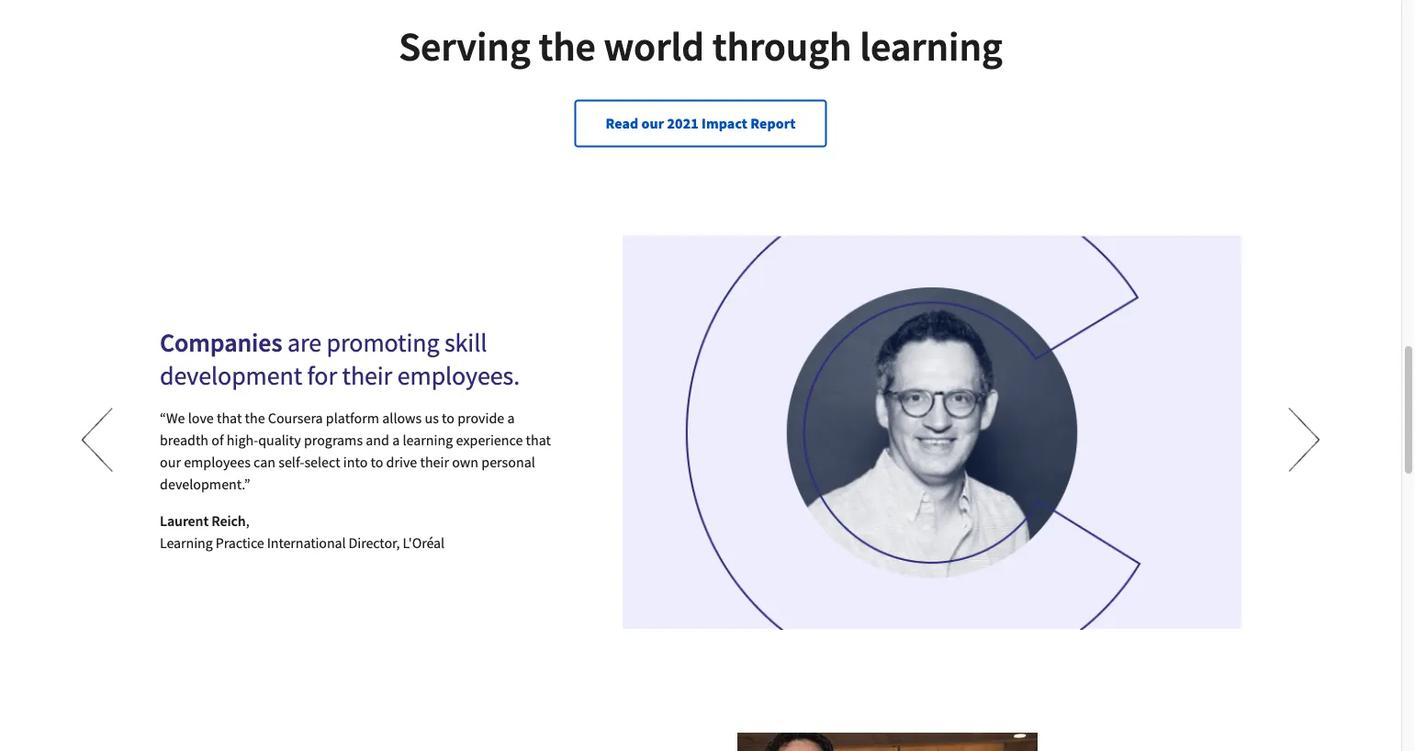 Task type: vqa. For each thing, say whether or not it's contained in the screenshot.
Coursera at the bottom
yes



Task type: describe. For each thing, give the bounding box(es) containing it.
read
[[606, 114, 639, 133]]

2,300 companies image
[[623, 235, 1242, 630]]

can
[[254, 453, 276, 471]]

allows
[[382, 409, 422, 427]]

serving
[[399, 21, 530, 72]]

l'oréal
[[403, 534, 445, 552]]

their inside are promoting skill development for their employees.
[[342, 360, 392, 392]]

director,
[[349, 534, 400, 552]]

drive
[[386, 453, 417, 471]]

our story image
[[737, 733, 1340, 751]]

personal
[[481, 453, 535, 471]]

platform
[[326, 409, 379, 427]]

select
[[304, 453, 340, 471]]

learning
[[160, 534, 213, 552]]

their inside "we love that the coursera platform allows us to provide a breadth of high-quality programs and a learning experience that our employees can self-select into to drive their own personal development."
[[420, 453, 449, 471]]

are
[[287, 327, 321, 359]]

reich
[[211, 512, 246, 530]]

provide
[[457, 409, 504, 427]]

"we
[[160, 409, 185, 427]]

0 horizontal spatial to
[[371, 453, 383, 471]]

1 horizontal spatial to
[[442, 409, 455, 427]]

and
[[366, 431, 389, 449]]

world
[[604, 21, 704, 72]]

own
[[452, 453, 479, 471]]

0 vertical spatial learning
[[860, 21, 1003, 72]]

companies
[[160, 327, 282, 359]]

learning inside "we love that the coursera platform allows us to provide a breadth of high-quality programs and a learning experience that our employees can self-select into to drive their own personal development."
[[403, 431, 453, 449]]

report
[[751, 114, 796, 133]]

laurent reich , learning practice international director, l'oréal
[[160, 512, 445, 552]]

international
[[267, 534, 346, 552]]

employees
[[184, 453, 251, 471]]

impact
[[702, 114, 748, 133]]

the inside "we love that the coursera platform allows us to provide a breadth of high-quality programs and a learning experience that our employees can self-select into to drive their own personal development."
[[245, 409, 265, 427]]

1 vertical spatial that
[[526, 431, 551, 449]]

1 vertical spatial a
[[392, 431, 400, 449]]

skill
[[444, 327, 487, 359]]



Task type: locate. For each thing, give the bounding box(es) containing it.
our
[[642, 114, 664, 133], [160, 453, 181, 471]]

1 horizontal spatial a
[[507, 409, 515, 427]]

to right the into on the bottom
[[371, 453, 383, 471]]

their
[[342, 360, 392, 392], [420, 453, 449, 471]]

1 horizontal spatial our
[[642, 114, 664, 133]]

development
[[160, 360, 302, 392]]

the up high-
[[245, 409, 265, 427]]

0 horizontal spatial their
[[342, 360, 392, 392]]

1 horizontal spatial their
[[420, 453, 449, 471]]

programs
[[304, 431, 363, 449]]

,
[[246, 512, 249, 530]]

that
[[217, 409, 242, 427], [526, 431, 551, 449]]

through
[[712, 21, 852, 72]]

to right us
[[442, 409, 455, 427]]

a right provide
[[507, 409, 515, 427]]

0 vertical spatial a
[[507, 409, 515, 427]]

0 vertical spatial their
[[342, 360, 392, 392]]

self-
[[278, 453, 304, 471]]

our inside "we love that the coursera platform allows us to provide a breadth of high-quality programs and a learning experience that our employees can self-select into to drive their own personal development."
[[160, 453, 181, 471]]

into
[[343, 453, 368, 471]]

read our 2021 impact report
[[606, 114, 796, 133]]

1 vertical spatial to
[[371, 453, 383, 471]]

experience
[[456, 431, 523, 449]]

0 vertical spatial the
[[538, 21, 596, 72]]

their down promoting
[[342, 360, 392, 392]]

learning
[[860, 21, 1003, 72], [403, 431, 453, 449]]

0 horizontal spatial our
[[160, 453, 181, 471]]

development."
[[160, 475, 250, 493]]

0 vertical spatial that
[[217, 409, 242, 427]]

a
[[507, 409, 515, 427], [392, 431, 400, 449]]

the
[[538, 21, 596, 72], [245, 409, 265, 427]]

to
[[442, 409, 455, 427], [371, 453, 383, 471]]

1 vertical spatial their
[[420, 453, 449, 471]]

our down breadth
[[160, 453, 181, 471]]

2021
[[667, 114, 699, 133]]

breadth
[[160, 431, 208, 449]]

0 vertical spatial our
[[642, 114, 664, 133]]

right arrow image
[[1264, 402, 1340, 478]]

quality
[[258, 431, 301, 449]]

the left world
[[538, 21, 596, 72]]

read our 2021 impact report link
[[574, 100, 827, 147]]

0 horizontal spatial the
[[245, 409, 265, 427]]

are promoting skill development for their employees.
[[160, 327, 520, 392]]

1 horizontal spatial the
[[538, 21, 596, 72]]

1 vertical spatial the
[[245, 409, 265, 427]]

1 vertical spatial our
[[160, 453, 181, 471]]

that up of
[[217, 409, 242, 427]]

0 horizontal spatial learning
[[403, 431, 453, 449]]

of
[[211, 431, 224, 449]]

practice
[[216, 534, 264, 552]]

read our 2021 impact report button
[[574, 100, 827, 147]]

0 horizontal spatial that
[[217, 409, 242, 427]]

promoting
[[326, 327, 439, 359]]

left arrow image
[[62, 402, 138, 478]]

serving the world through learning
[[399, 21, 1003, 72]]

our left the 2021
[[642, 114, 664, 133]]

laurent
[[160, 512, 209, 530]]

1 vertical spatial learning
[[403, 431, 453, 449]]

1 horizontal spatial learning
[[860, 21, 1003, 72]]

0 vertical spatial to
[[442, 409, 455, 427]]

1 horizontal spatial that
[[526, 431, 551, 449]]

our inside button
[[642, 114, 664, 133]]

high-
[[227, 431, 258, 449]]

love
[[188, 409, 214, 427]]

us
[[425, 409, 439, 427]]

employees.
[[397, 360, 520, 392]]

their left own
[[420, 453, 449, 471]]

a right and
[[392, 431, 400, 449]]

that up personal
[[526, 431, 551, 449]]

0 horizontal spatial a
[[392, 431, 400, 449]]

for
[[307, 360, 337, 392]]

"we love that the coursera platform allows us to provide a breadth of high-quality programs and a learning experience that our employees can self-select into to drive their own personal development."
[[160, 409, 551, 493]]

coursera
[[268, 409, 323, 427]]



